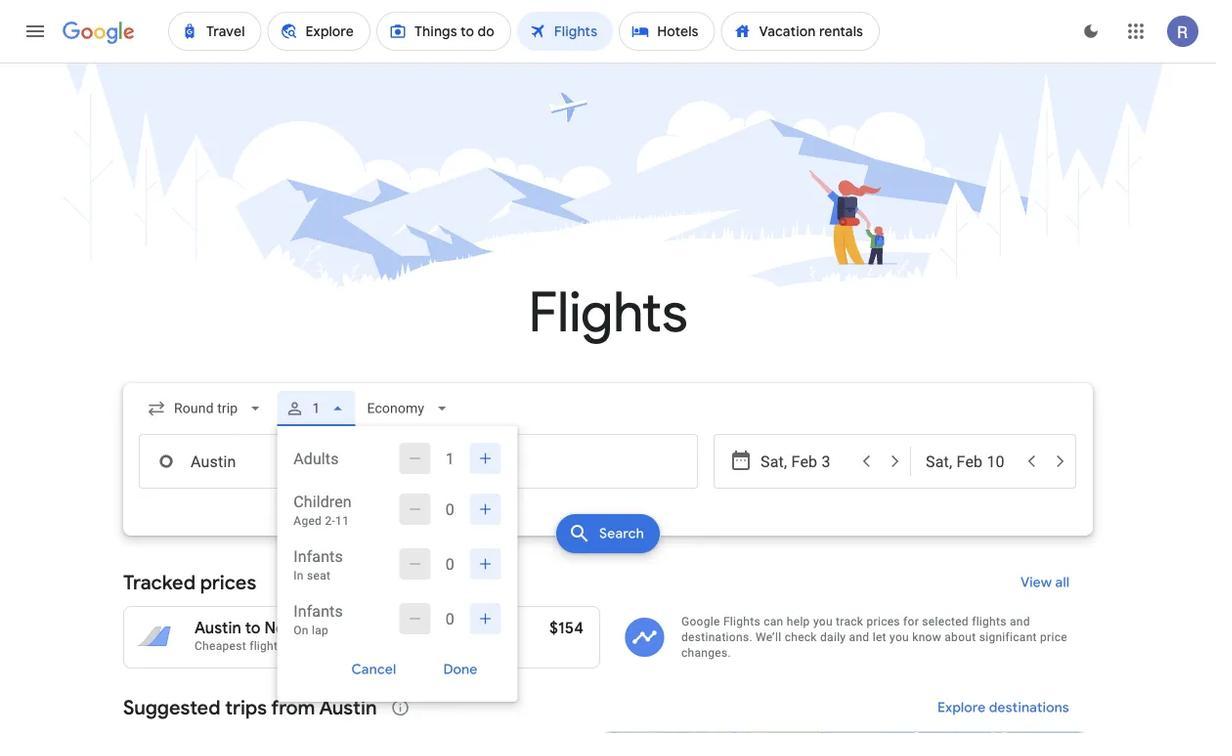 Task type: vqa. For each thing, say whether or not it's contained in the screenshot.
Send corresponding to Send Product Feedback
no



Task type: locate. For each thing, give the bounding box(es) containing it.
3 0 from the top
[[446, 610, 455, 628]]

suggested
[[123, 695, 221, 720]]

1 horizontal spatial and
[[1010, 615, 1031, 629]]

austin to new york or newark cheapest flight
[[195, 619, 413, 653]]

adults
[[294, 449, 339, 468]]

1 vertical spatial and
[[850, 631, 870, 645]]

1 up adults
[[312, 401, 320, 417]]

0 horizontal spatial austin
[[195, 619, 242, 639]]

infants
[[294, 547, 343, 566], [294, 602, 343, 621]]

1 vertical spatial flights
[[724, 615, 761, 629]]

1 right swap origin and destination. image on the left bottom of page
[[446, 449, 455, 468]]

0 vertical spatial prices
[[200, 570, 256, 595]]

0 horizontal spatial prices
[[200, 570, 256, 595]]

for
[[904, 615, 920, 629]]

search
[[600, 525, 645, 543]]

significant
[[980, 631, 1038, 645]]

1 vertical spatial austin
[[319, 695, 377, 720]]

flights
[[529, 278, 688, 348], [724, 615, 761, 629]]

destinations
[[990, 699, 1070, 717]]

or
[[337, 619, 353, 639]]

None text field
[[423, 434, 698, 489]]

2 infants from the top
[[294, 602, 343, 621]]

explore destinations
[[938, 699, 1070, 717]]

in
[[294, 569, 304, 583]]

tracked prices
[[123, 570, 256, 595]]

view
[[1021, 574, 1052, 592]]

None field
[[139, 391, 273, 426], [359, 391, 460, 426], [139, 391, 273, 426], [359, 391, 460, 426]]

number of passengers dialog
[[277, 426, 518, 702]]

help
[[787, 615, 810, 629]]

0 horizontal spatial 1
[[312, 401, 320, 417]]

0
[[446, 500, 455, 519], [446, 555, 455, 574], [446, 610, 455, 628]]

can
[[764, 615, 784, 629]]

prices
[[200, 570, 256, 595], [867, 615, 901, 629]]

check
[[785, 631, 817, 645]]

1 vertical spatial 1
[[446, 449, 455, 468]]

infants up lap
[[294, 602, 343, 621]]

austin up cheapest
[[195, 619, 242, 639]]

austin
[[195, 619, 242, 639], [319, 695, 377, 720]]

1 vertical spatial 0
[[446, 555, 455, 574]]

swap origin and destination. image
[[407, 450, 430, 473]]

trips
[[225, 695, 267, 720]]

0 for infants in seat
[[446, 555, 455, 574]]

done
[[443, 661, 478, 679]]

aged
[[294, 514, 322, 528]]

1 vertical spatial prices
[[867, 615, 901, 629]]

1 horizontal spatial prices
[[867, 615, 901, 629]]

2 vertical spatial 0
[[446, 610, 455, 628]]

1 infants from the top
[[294, 547, 343, 566]]

you up daily
[[814, 615, 833, 629]]

1 vertical spatial you
[[890, 631, 910, 645]]

children
[[294, 492, 352, 511]]

lap
[[312, 624, 329, 638]]

2-
[[325, 514, 336, 528]]

2 0 from the top
[[446, 555, 455, 574]]

infants up seat on the left of the page
[[294, 547, 343, 566]]

suggested trips from austin
[[123, 695, 377, 720]]

$154
[[550, 619, 584, 639]]

new
[[264, 619, 297, 639]]

done button
[[420, 654, 501, 686]]

explore
[[938, 699, 986, 717]]

cheapest
[[195, 640, 246, 653]]

and down track
[[850, 631, 870, 645]]

explore destinations button
[[915, 685, 1094, 732]]

seat
[[307, 569, 331, 583]]

and up significant
[[1010, 615, 1031, 629]]

0 vertical spatial austin
[[195, 619, 242, 639]]

destinations.
[[682, 631, 753, 645]]

0 horizontal spatial flights
[[529, 278, 688, 348]]

daily
[[821, 631, 846, 645]]

1 horizontal spatial flights
[[724, 615, 761, 629]]

and
[[1010, 615, 1031, 629], [850, 631, 870, 645]]

1 vertical spatial infants
[[294, 602, 343, 621]]

prices inside google flights can help you track prices for selected flights and destinations. we'll check daily and let you know about significant price changes.
[[867, 615, 901, 629]]

infants in seat
[[294, 547, 343, 583]]

you down for
[[890, 631, 910, 645]]

prices up to
[[200, 570, 256, 595]]

0 vertical spatial infants
[[294, 547, 343, 566]]

tracked prices region
[[123, 559, 1094, 669]]

about
[[945, 631, 977, 645]]

1 horizontal spatial austin
[[319, 695, 377, 720]]

1 button
[[277, 385, 355, 432]]

austin down cancel 'button'
[[319, 695, 377, 720]]

children aged 2-11
[[294, 492, 352, 528]]

1 horizontal spatial 1
[[446, 449, 455, 468]]

0 vertical spatial you
[[814, 615, 833, 629]]

changes.
[[682, 647, 732, 660]]

to
[[245, 619, 261, 639]]

0 for children aged 2-11
[[446, 500, 455, 519]]

1 0 from the top
[[446, 500, 455, 519]]

flight
[[250, 640, 278, 653]]

you
[[814, 615, 833, 629], [890, 631, 910, 645]]

prices up 'let'
[[867, 615, 901, 629]]

york
[[301, 619, 333, 639]]

0 vertical spatial 0
[[446, 500, 455, 519]]

1
[[312, 401, 320, 417], [446, 449, 455, 468]]

0 vertical spatial 1
[[312, 401, 320, 417]]



Task type: describe. For each thing, give the bounding box(es) containing it.
Flight search field
[[108, 383, 1109, 702]]

154 US dollars text field
[[550, 619, 584, 639]]

austin inside austin to new york or newark cheapest flight
[[195, 619, 242, 639]]

on
[[294, 624, 309, 638]]

we'll
[[756, 631, 782, 645]]

tracked
[[123, 570, 196, 595]]

infants for infants in seat
[[294, 547, 343, 566]]

search button
[[557, 514, 660, 554]]

google
[[682, 615, 721, 629]]

flights
[[972, 615, 1007, 629]]

0 vertical spatial and
[[1010, 615, 1031, 629]]

main menu image
[[23, 20, 47, 43]]

1 horizontal spatial you
[[890, 631, 910, 645]]

infants on lap
[[294, 602, 343, 638]]

view all
[[1021, 574, 1070, 592]]

1 inside number of passengers dialog
[[446, 449, 455, 468]]

selected
[[923, 615, 969, 629]]

Departure text field
[[761, 435, 851, 488]]

Return text field
[[926, 435, 1016, 488]]

infants for infants on lap
[[294, 602, 343, 621]]

change appearance image
[[1068, 8, 1115, 55]]

austin inside region
[[319, 695, 377, 720]]

newark
[[356, 619, 413, 639]]

cancel
[[352, 661, 396, 679]]

from
[[271, 695, 315, 720]]

0 for infants on lap
[[446, 610, 455, 628]]

flights inside google flights can help you track prices for selected flights and destinations. we'll check daily and let you know about significant price changes.
[[724, 615, 761, 629]]

0 horizontal spatial you
[[814, 615, 833, 629]]

0 vertical spatial flights
[[529, 278, 688, 348]]

price
[[1041, 631, 1068, 645]]

all
[[1056, 574, 1070, 592]]

cancel button
[[328, 654, 420, 686]]

know
[[913, 631, 942, 645]]

1 inside popup button
[[312, 401, 320, 417]]

google flights can help you track prices for selected flights and destinations. we'll check daily and let you know about significant price changes.
[[682, 615, 1068, 660]]

11
[[336, 514, 349, 528]]

0 horizontal spatial and
[[850, 631, 870, 645]]

track
[[836, 615, 864, 629]]

let
[[873, 631, 887, 645]]

suggested trips from austin region
[[123, 685, 1094, 735]]



